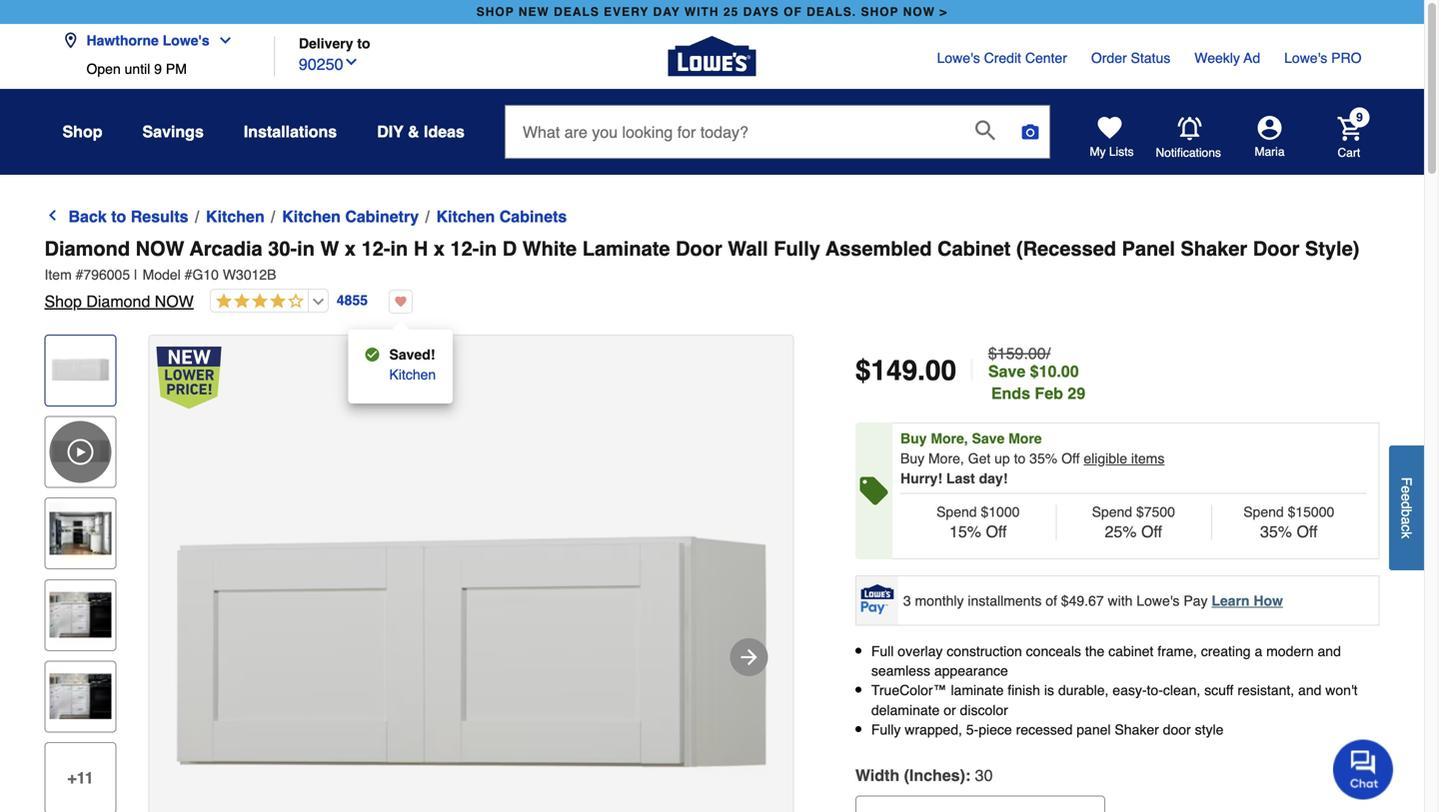 Task type: locate. For each thing, give the bounding box(es) containing it.
0 vertical spatial chevron down image
[[210, 32, 234, 48]]

until
[[125, 61, 150, 77]]

heart filled image
[[389, 290, 413, 314]]

kitchen up 'w'
[[282, 207, 341, 226]]

diamond now  #g10 w3012b image
[[149, 336, 793, 813]]

shaker
[[1181, 237, 1248, 260], [1115, 722, 1159, 738]]

fully inside diamond now arcadia 30-in w x 12-in h x 12-in d white laminate door wall fully assembled cabinet (recessed panel shaker door style) item # 796005 | model # g10 w3012b
[[774, 237, 821, 260]]

diamond down 796005
[[86, 292, 150, 311]]

save
[[989, 362, 1026, 381], [972, 431, 1005, 447]]

.
[[918, 355, 926, 387]]

installations
[[244, 122, 337, 141]]

0 vertical spatial fully
[[774, 237, 821, 260]]

shop for shop diamond now
[[44, 292, 82, 311]]

spend up 25%
[[1092, 504, 1133, 520]]

3 in from the left
[[479, 237, 497, 260]]

conceals
[[1026, 644, 1082, 660]]

x right the h
[[434, 237, 445, 260]]

now down model
[[155, 292, 194, 311]]

0 horizontal spatial a
[[1255, 644, 1263, 660]]

0 horizontal spatial 12-
[[361, 237, 390, 260]]

0 vertical spatial more,
[[931, 431, 968, 447]]

0 horizontal spatial shop
[[477, 5, 514, 19]]

1 horizontal spatial fully
[[872, 722, 901, 738]]

chevron left image
[[44, 207, 60, 223]]

truecolor™
[[872, 683, 947, 699]]

kitchen cabinets
[[436, 207, 567, 226]]

a left modern
[[1255, 644, 1263, 660]]

2 horizontal spatial in
[[479, 237, 497, 260]]

diamond down back
[[44, 237, 130, 260]]

shop down item at left
[[44, 292, 82, 311]]

in left 'w'
[[297, 237, 315, 260]]

1 vertical spatial fully
[[872, 722, 901, 738]]

0 horizontal spatial 35%
[[1030, 451, 1058, 467]]

1 vertical spatial chevron down image
[[343, 54, 359, 70]]

12-
[[361, 237, 390, 260], [450, 237, 479, 260]]

shop for shop
[[62, 122, 102, 141]]

off inside spend $15000 35% off
[[1297, 523, 1318, 541]]

modern
[[1267, 644, 1314, 660]]

spend for 15% off
[[937, 504, 977, 520]]

buy more, get up to 35% off eligible items hurry! last day!
[[901, 451, 1165, 487]]

lowe's up pm
[[163, 32, 210, 48]]

my
[[1090, 145, 1106, 159]]

kitchen for kitchen
[[206, 207, 265, 226]]

savings button
[[142, 114, 204, 150]]

0 horizontal spatial shaker
[[1115, 722, 1159, 738]]

0 horizontal spatial x
[[345, 237, 356, 260]]

lowe's pro
[[1285, 50, 1362, 66]]

(inches)
[[904, 767, 966, 785]]

item
[[44, 267, 72, 283]]

e up d
[[1399, 486, 1415, 494]]

a up k
[[1399, 517, 1415, 525]]

1 horizontal spatial 35%
[[1261, 523, 1293, 541]]

1 vertical spatial now
[[136, 237, 184, 260]]

or
[[944, 703, 956, 719]]

1 vertical spatial shaker
[[1115, 722, 1159, 738]]

0 horizontal spatial |
[[134, 267, 138, 283]]

1 spend from the left
[[937, 504, 977, 520]]

item number 7 9 6 0 0 5 and model number g 1 0   w 3 0 1 2 b element
[[44, 265, 1380, 285]]

save inside save $10.00 ends feb 29
[[989, 362, 1026, 381]]

more
[[1009, 431, 1042, 447]]

eligible items button
[[1084, 451, 1165, 467]]

arcadia
[[190, 237, 263, 260]]

0 vertical spatial now
[[903, 5, 936, 19]]

0 horizontal spatial spend
[[937, 504, 977, 520]]

1 # from the left
[[76, 267, 83, 283]]

0 vertical spatial save
[[989, 362, 1026, 381]]

0 vertical spatial |
[[134, 267, 138, 283]]

4 stars image
[[211, 293, 304, 311]]

off inside spend $1000 15% off
[[986, 523, 1007, 541]]

0 horizontal spatial fully
[[774, 237, 821, 260]]

796005
[[83, 267, 130, 283]]

in left d
[[479, 237, 497, 260]]

more, inside buy more, get up to 35% off eligible items hurry! last day!
[[929, 451, 964, 467]]

lowes pay logo image
[[858, 585, 898, 615]]

w
[[320, 237, 339, 260]]

with
[[685, 5, 719, 19]]

to right up at right bottom
[[1014, 451, 1026, 467]]

in
[[297, 237, 315, 260], [390, 237, 408, 260], [479, 237, 497, 260]]

now
[[903, 5, 936, 19], [136, 237, 184, 260], [155, 292, 194, 311]]

shaker inside diamond now arcadia 30-in w x 12-in h x 12-in d white laminate door wall fully assembled cabinet (recessed panel shaker door style) item # 796005 | model # g10 w3012b
[[1181, 237, 1248, 260]]

0 vertical spatial buy
[[901, 431, 927, 447]]

to for delivery
[[357, 35, 370, 51]]

35% inside spend $15000 35% off
[[1261, 523, 1293, 541]]

maria button
[[1222, 116, 1318, 160]]

off inside spend $7500 25% off
[[1142, 523, 1163, 541]]

spend inside spend $15000 35% off
[[1244, 504, 1284, 520]]

9 up 'cart'
[[1357, 110, 1363, 124]]

e up 'b'
[[1399, 494, 1415, 502]]

kitchen link right check circle filled icon
[[389, 363, 436, 387]]

2 12- from the left
[[450, 237, 479, 260]]

35% down more
[[1030, 451, 1058, 467]]

12- down 'cabinetry'
[[361, 237, 390, 260]]

149
[[871, 355, 918, 387]]

diamond now  #g10 w3012b - thumbnail2 image
[[49, 503, 111, 565]]

order status
[[1092, 50, 1171, 66]]

1 horizontal spatial a
[[1399, 517, 1415, 525]]

to right delivery
[[357, 35, 370, 51]]

1 horizontal spatial in
[[390, 237, 408, 260]]

1 vertical spatial shop
[[44, 292, 82, 311]]

shop new deals every day with 25 days of deals. shop now > link
[[473, 0, 952, 24]]

$7500
[[1137, 504, 1176, 520]]

1 vertical spatial a
[[1255, 644, 1263, 660]]

1 horizontal spatial |
[[969, 353, 977, 388]]

1 horizontal spatial to
[[357, 35, 370, 51]]

0 vertical spatial 35%
[[1030, 451, 1058, 467]]

0 vertical spatial diamond
[[44, 237, 130, 260]]

fully right wall
[[774, 237, 821, 260]]

now inside "shop new deals every day with 25 days of deals. shop now >" link
[[903, 5, 936, 19]]

1 horizontal spatial x
[[434, 237, 445, 260]]

off down $1000
[[986, 523, 1007, 541]]

1 horizontal spatial shop
[[861, 5, 899, 19]]

30-
[[268, 237, 297, 260]]

hawthorne lowe's
[[86, 32, 210, 48]]

diy
[[377, 122, 404, 141]]

0 horizontal spatial #
[[76, 267, 83, 283]]

back to results
[[68, 207, 188, 226]]

off for 15% off
[[986, 523, 1007, 541]]

spend left $15000
[[1244, 504, 1284, 520]]

$15000
[[1288, 504, 1335, 520]]

0 vertical spatial shop
[[62, 122, 102, 141]]

2 horizontal spatial spend
[[1244, 504, 1284, 520]]

spend inside spend $1000 15% off
[[937, 504, 977, 520]]

35% inside buy more, get up to 35% off eligible items hurry! last day!
[[1030, 451, 1058, 467]]

1 horizontal spatial chevron down image
[[343, 54, 359, 70]]

1 buy from the top
[[901, 431, 927, 447]]

white
[[523, 237, 577, 260]]

to right back
[[111, 207, 126, 226]]

2 spend from the left
[[1092, 504, 1133, 520]]

credit
[[984, 50, 1022, 66]]

with
[[1108, 593, 1133, 609]]

lowe's home improvement cart image
[[1338, 117, 1362, 141]]

door up "item number 7 9 6 0 0 5 and model number g 1 0   w 3 0 1 2 b" 'element'
[[676, 237, 723, 260]]

cart
[[1338, 146, 1361, 160]]

off left eligible
[[1062, 451, 1080, 467]]

#
[[76, 267, 83, 283], [185, 267, 192, 283]]

1 vertical spatial 35%
[[1261, 523, 1293, 541]]

lowe's home improvement lists image
[[1098, 116, 1122, 140]]

chevron down image
[[210, 32, 234, 48], [343, 54, 359, 70]]

1 door from the left
[[676, 237, 723, 260]]

kitchen
[[206, 207, 265, 226], [282, 207, 341, 226], [436, 207, 495, 226], [389, 367, 436, 383]]

12- right the h
[[450, 237, 479, 260]]

more, for save
[[931, 431, 968, 447]]

1 horizontal spatial door
[[1253, 237, 1300, 260]]

0 horizontal spatial in
[[297, 237, 315, 260]]

9 left pm
[[154, 61, 162, 77]]

off down $15000
[[1297, 523, 1318, 541]]

1 horizontal spatial 9
[[1357, 110, 1363, 124]]

saved!
[[389, 347, 435, 363]]

order status link
[[1092, 48, 1171, 68]]

check circle filled image
[[365, 347, 379, 363]]

None search field
[[505, 105, 1051, 175]]

in left the h
[[390, 237, 408, 260]]

kitchen for kitchen cabinetry
[[282, 207, 341, 226]]

2 shop from the left
[[861, 5, 899, 19]]

full
[[872, 644, 894, 660]]

chat invite button image
[[1334, 739, 1395, 800]]

piece
[[979, 722, 1012, 738]]

diamond now  #g10 w3012b - thumbnail image
[[49, 340, 111, 402]]

4855
[[337, 293, 368, 309]]

off for 35% off
[[1297, 523, 1318, 541]]

| right 00
[[969, 353, 977, 388]]

off down $7500
[[1142, 523, 1163, 541]]

fully inside full overlay construction conceals the cabinet frame, creating a modern and seamless appearance truecolor™ laminate finish is durable, easy-to-clean, scuff resistant, and won't delaminate or discolor fully wrapped, 5-piece recessed panel shaker door style
[[872, 722, 901, 738]]

back to results link
[[44, 205, 188, 229]]

lowe's inside 'button'
[[163, 32, 210, 48]]

laminate
[[583, 237, 670, 260]]

buy more, save more
[[901, 431, 1042, 447]]

35% down $15000
[[1261, 523, 1293, 541]]

diamond now  #g10 w3012b - thumbnail3 image
[[49, 585, 111, 647]]

1 vertical spatial kitchen link
[[389, 363, 436, 387]]

|
[[134, 267, 138, 283], [969, 353, 977, 388]]

feb
[[1035, 384, 1064, 403]]

35%
[[1030, 451, 1058, 467], [1261, 523, 1293, 541]]

3 spend from the left
[[1244, 504, 1284, 520]]

| inside diamond now arcadia 30-in w x 12-in h x 12-in d white laminate door wall fully assembled cabinet (recessed panel shaker door style) item # 796005 | model # g10 w3012b
[[134, 267, 138, 283]]

shop
[[62, 122, 102, 141], [44, 292, 82, 311]]

panel
[[1077, 722, 1111, 738]]

# right model
[[185, 267, 192, 283]]

chevron down image inside the 90250 "button"
[[343, 54, 359, 70]]

2 vertical spatial now
[[155, 292, 194, 311]]

discolor
[[960, 703, 1008, 719]]

1 horizontal spatial 12-
[[450, 237, 479, 260]]

1 vertical spatial more,
[[929, 451, 964, 467]]

and left 'won't'
[[1299, 683, 1322, 699]]

spend inside spend $7500 25% off
[[1092, 504, 1133, 520]]

spend $1000 15% off
[[937, 504, 1020, 541]]

kitchen link
[[206, 205, 265, 229], [389, 363, 436, 387]]

1 x from the left
[[345, 237, 356, 260]]

0 vertical spatial to
[[357, 35, 370, 51]]

now up model
[[136, 237, 184, 260]]

2 vertical spatial to
[[1014, 451, 1026, 467]]

shaker down the easy-
[[1115, 722, 1159, 738]]

kitchen cabinets link
[[436, 205, 567, 229]]

3
[[904, 593, 911, 609]]

style)
[[1305, 237, 1360, 260]]

shop left new
[[477, 5, 514, 19]]

save up ends
[[989, 362, 1026, 381]]

1 horizontal spatial spend
[[1092, 504, 1133, 520]]

ad
[[1244, 50, 1261, 66]]

frame,
[[1158, 644, 1197, 660]]

a
[[1399, 517, 1415, 525], [1255, 644, 1263, 660]]

door
[[676, 237, 723, 260], [1253, 237, 1300, 260]]

# right item at left
[[76, 267, 83, 283]]

0 horizontal spatial kitchen link
[[206, 205, 265, 229]]

1 horizontal spatial #
[[185, 267, 192, 283]]

shaker right panel
[[1181, 237, 1248, 260]]

1 vertical spatial buy
[[901, 451, 925, 467]]

kitchen left cabinets
[[436, 207, 495, 226]]

to for back
[[111, 207, 126, 226]]

fully down delaminate
[[872, 722, 901, 738]]

spend up 15%
[[937, 504, 977, 520]]

f
[[1399, 477, 1415, 486]]

every
[[604, 5, 649, 19]]

shop right deals.
[[861, 5, 899, 19]]

wrapped,
[[905, 722, 963, 738]]

x right 'w'
[[345, 237, 356, 260]]

0 horizontal spatial door
[[676, 237, 723, 260]]

2 x from the left
[[434, 237, 445, 260]]

1 horizontal spatial shaker
[[1181, 237, 1248, 260]]

save up get
[[972, 431, 1005, 447]]

to
[[357, 35, 370, 51], [111, 207, 126, 226], [1014, 451, 1026, 467]]

buy inside buy more, get up to 35% off eligible items hurry! last day!
[[901, 451, 925, 467]]

door left style)
[[1253, 237, 1300, 260]]

1 shop from the left
[[477, 5, 514, 19]]

0 horizontal spatial 9
[[154, 61, 162, 77]]

camera image
[[1021, 122, 1041, 142]]

lowe's left pay
[[1137, 593, 1180, 609]]

arrow right image
[[737, 646, 761, 670]]

2 buy from the top
[[901, 451, 925, 467]]

| left model
[[134, 267, 138, 283]]

fully
[[774, 237, 821, 260], [872, 722, 901, 738]]

shop down open
[[62, 122, 102, 141]]

kitchen up arcadia
[[206, 207, 265, 226]]

off
[[1062, 451, 1080, 467], [986, 523, 1007, 541], [1142, 523, 1163, 541], [1297, 523, 1318, 541]]

1 vertical spatial to
[[111, 207, 126, 226]]

2 horizontal spatial to
[[1014, 451, 1026, 467]]

diamond now  #g10 w3012b - thumbnail4 image
[[49, 666, 111, 728]]

$
[[856, 355, 871, 387]]

0 vertical spatial shaker
[[1181, 237, 1248, 260]]

25%
[[1105, 523, 1137, 541]]

0 horizontal spatial to
[[111, 207, 126, 226]]

now left '>'
[[903, 5, 936, 19]]

e
[[1399, 486, 1415, 494], [1399, 494, 1415, 502]]

and right modern
[[1318, 644, 1341, 660]]

lists
[[1109, 145, 1134, 159]]

0 vertical spatial a
[[1399, 517, 1415, 525]]

buy
[[901, 431, 927, 447], [901, 451, 925, 467]]

kitchen link up arcadia
[[206, 205, 265, 229]]

open
[[86, 61, 121, 77]]

kitchen down 'saved!'
[[389, 367, 436, 383]]



Task type: vqa. For each thing, say whether or not it's contained in the screenshot.
Shaker inside the Diamond NOW Arcadia 30-in W x 12-in H x 12-in D White Laminate Door Wall Fully Assembled Cabinet (Recessed Panel Shaker Door Style) Item # 796005 | Model # G10 W3012B
yes



Task type: describe. For each thing, give the bounding box(es) containing it.
lowe's home improvement notification center image
[[1178, 117, 1202, 141]]

durable,
[[1058, 683, 1109, 699]]

up
[[995, 451, 1010, 467]]

shop diamond now
[[44, 292, 194, 311]]

search image
[[976, 120, 996, 140]]

29
[[1068, 384, 1086, 403]]

model
[[143, 267, 181, 283]]

learn how link
[[1212, 593, 1283, 609]]

order
[[1092, 50, 1127, 66]]

1 horizontal spatial kitchen link
[[389, 363, 436, 387]]

shop new deals every day with 25 days of deals. shop now >
[[477, 5, 948, 19]]

hawthorne
[[86, 32, 159, 48]]

off inside buy more, get up to 35% off eligible items hurry! last day!
[[1062, 451, 1080, 467]]

diamond now arcadia 30-in w x 12-in h x 12-in d white laminate door wall fully assembled cabinet (recessed panel shaker door style) item # 796005 | model # g10 w3012b
[[44, 237, 1360, 283]]

save $10.00 ends feb 29
[[989, 362, 1086, 403]]

monthly
[[915, 593, 964, 609]]

more, for get
[[929, 451, 964, 467]]

1 e from the top
[[1399, 486, 1415, 494]]

overlay
[[898, 644, 943, 660]]

shaker inside full overlay construction conceals the cabinet frame, creating a modern and seamless appearance truecolor™ laminate finish is durable, easy-to-clean, scuff resistant, and won't delaminate or discolor fully wrapped, 5-piece recessed panel shaker door style
[[1115, 722, 1159, 738]]

cabinetry
[[345, 207, 419, 226]]

day
[[653, 5, 680, 19]]

0 vertical spatial kitchen link
[[206, 205, 265, 229]]

0 horizontal spatial chevron down image
[[210, 32, 234, 48]]

$ 149 . 00
[[856, 355, 957, 387]]

installations button
[[244, 114, 337, 150]]

off for 25% off
[[1142, 523, 1163, 541]]

installments
[[968, 593, 1042, 609]]

lowe's left 'pro'
[[1285, 50, 1328, 66]]

ideas
[[424, 122, 465, 141]]

panel
[[1122, 237, 1176, 260]]

creating
[[1201, 644, 1251, 660]]

&
[[408, 122, 419, 141]]

is
[[1044, 683, 1055, 699]]

finish
[[1008, 683, 1041, 699]]

(recessed
[[1017, 237, 1117, 260]]

kitchen for kitchen cabinets
[[436, 207, 495, 226]]

$10.00
[[1030, 362, 1079, 381]]

/
[[1046, 344, 1051, 363]]

diy & ideas
[[377, 122, 465, 141]]

lowe's left credit
[[937, 50, 980, 66]]

door
[[1163, 722, 1191, 738]]

location image
[[62, 32, 78, 48]]

laminate
[[951, 683, 1004, 699]]

+11 button
[[44, 743, 116, 813]]

hurry!
[[901, 471, 943, 487]]

0 vertical spatial and
[[1318, 644, 1341, 660]]

30
[[975, 767, 993, 785]]

cabinet
[[1109, 644, 1154, 660]]

pay
[[1184, 593, 1208, 609]]

k
[[1399, 532, 1415, 539]]

f e e d b a c k button
[[1390, 446, 1425, 571]]

clean,
[[1163, 683, 1201, 699]]

90250 button
[[299, 50, 359, 76]]

to inside buy more, get up to 35% off eligible items hurry! last day!
[[1014, 451, 1026, 467]]

pro
[[1332, 50, 1362, 66]]

wall
[[728, 237, 768, 260]]

90250
[[299, 55, 343, 73]]

days
[[743, 5, 780, 19]]

maria
[[1255, 145, 1285, 159]]

a inside full overlay construction conceals the cabinet frame, creating a modern and seamless appearance truecolor™ laminate finish is durable, easy-to-clean, scuff resistant, and won't delaminate or discolor fully wrapped, 5-piece recessed panel shaker door style
[[1255, 644, 1263, 660]]

2 e from the top
[[1399, 494, 1415, 502]]

>
[[940, 5, 948, 19]]

lowe's home improvement logo image
[[668, 12, 756, 100]]

:
[[966, 767, 971, 785]]

deals
[[554, 5, 600, 19]]

2 # from the left
[[185, 267, 192, 283]]

appearance
[[935, 663, 1008, 679]]

last
[[947, 471, 975, 487]]

width (inches) : 30
[[856, 767, 993, 785]]

spend for 25% off
[[1092, 504, 1133, 520]]

now inside diamond now arcadia 30-in w x 12-in h x 12-in d white laminate door wall fully assembled cabinet (recessed panel shaker door style) item # 796005 | model # g10 w3012b
[[136, 237, 184, 260]]

1 12- from the left
[[361, 237, 390, 260]]

1 vertical spatial 9
[[1357, 110, 1363, 124]]

2 door from the left
[[1253, 237, 1300, 260]]

tag filled image
[[860, 477, 888, 505]]

diy & ideas button
[[377, 114, 465, 150]]

lowe's credit center
[[937, 50, 1068, 66]]

scuff
[[1205, 683, 1234, 699]]

2 in from the left
[[390, 237, 408, 260]]

saved! kitchen
[[389, 347, 436, 383]]

buy for buy more, get up to 35% off eligible items hurry! last day!
[[901, 451, 925, 467]]

notifications
[[1156, 146, 1221, 160]]

diamond inside diamond now arcadia 30-in w x 12-in h x 12-in d white laminate door wall fully assembled cabinet (recessed panel shaker door style) item # 796005 | model # g10 w3012b
[[44, 237, 130, 260]]

a inside button
[[1399, 517, 1415, 525]]

d
[[1399, 502, 1415, 509]]

assembled
[[826, 237, 932, 260]]

weekly ad link
[[1195, 48, 1261, 68]]

center
[[1026, 50, 1068, 66]]

delivery
[[299, 35, 353, 51]]

of
[[1046, 593, 1058, 609]]

cabinet
[[938, 237, 1011, 260]]

1 vertical spatial diamond
[[86, 292, 150, 311]]

1 vertical spatial and
[[1299, 683, 1322, 699]]

lowe's pro link
[[1285, 48, 1362, 68]]

shop button
[[62, 114, 102, 150]]

3 monthly installments of $49.67 with lowe's pay learn how
[[904, 593, 1283, 609]]

00
[[926, 355, 957, 387]]

spend for 35% off
[[1244, 504, 1284, 520]]

my lists
[[1090, 145, 1134, 159]]

full overlay construction conceals the cabinet frame, creating a modern and seamless appearance truecolor™ laminate finish is durable, easy-to-clean, scuff resistant, and won't delaminate or discolor fully wrapped, 5-piece recessed panel shaker door style
[[872, 644, 1358, 738]]

1 vertical spatial |
[[969, 353, 977, 388]]

spend $7500 25% off
[[1092, 504, 1176, 541]]

$49.67
[[1061, 593, 1104, 609]]

buy for buy more, save more
[[901, 431, 927, 447]]

new
[[519, 5, 550, 19]]

learn
[[1212, 593, 1250, 609]]

1 vertical spatial save
[[972, 431, 1005, 447]]

c
[[1399, 525, 1415, 532]]

b
[[1399, 509, 1415, 517]]

1 in from the left
[[297, 237, 315, 260]]

back
[[68, 207, 107, 226]]

Search Query text field
[[506, 106, 960, 158]]

get
[[968, 451, 991, 467]]

lowe's credit center link
[[937, 48, 1068, 68]]

0 vertical spatial 9
[[154, 61, 162, 77]]



